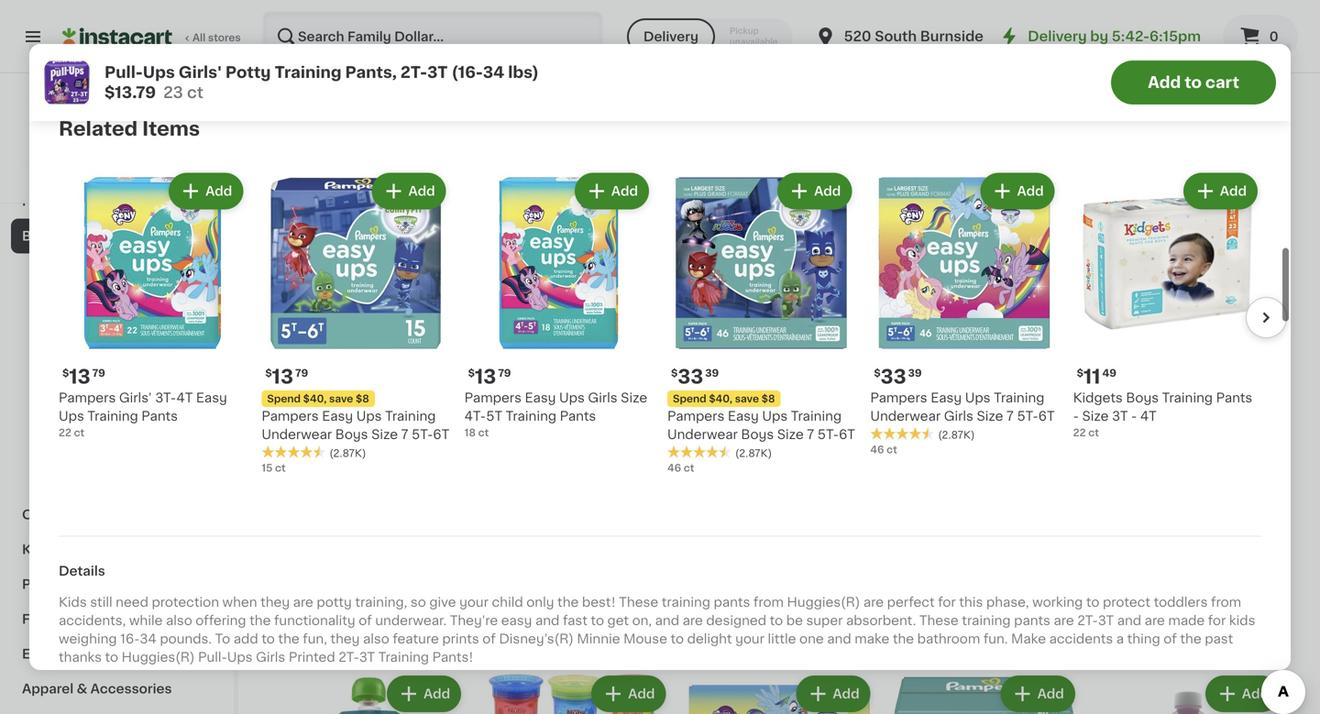 Task type: vqa. For each thing, say whether or not it's contained in the screenshot.
left THEY
yes



Task type: describe. For each thing, give the bounding box(es) containing it.
$ inside $ 11 49
[[1077, 368, 1084, 378]]

pull- inside kids still need protection when they are potty training, so give your child only the best! these training pants from huggies(r) are perfect for this phase, working to protect toddlers from accidents, while also offering the functionality of underwear. they're easy and fast to get on, and are designed to be super absorbent. these training pants are 2t-3t and are made for kids weighing 16-34 pounds. to add to the fun, they also feature prints of disney's(r) minnie mouse to delight your little one and make the bathroom fun. make accidents a thing of the past thanks to huggies(r) pull-ups girls printed 2t-3t training pants!
[[198, 651, 227, 664]]

when
[[222, 596, 257, 609]]

8 for tylenol infants' acetaminophen medicine, dye-free cherry
[[695, 222, 708, 241]]

delivery for delivery
[[643, 30, 699, 43]]

diapers & wipes
[[33, 299, 140, 312]]

add
[[234, 633, 258, 646]]

& down thanks
[[77, 683, 87, 695]]

2t- inside pull-ups girls' potty training pants, 2t-3t (16-34 lbs) $13.79 23 ct
[[401, 65, 427, 80]]

delight
[[687, 633, 732, 646]]

wipes for huggies natural care sensitive unscented baby wipes
[[680, 33, 720, 46]]

absorbent.
[[846, 614, 916, 627]]

1 horizontal spatial add to cart
[[1148, 75, 1239, 90]]

2 x 0.18 oz
[[889, 317, 941, 328]]

0 horizontal spatial 22
[[59, 428, 71, 438]]

service type group
[[627, 18, 793, 55]]

dollar
[[121, 137, 160, 149]]

8 for orajel daytime & nighttime non-medicated cooling gels for teething
[[899, 222, 913, 241]]

easy
[[501, 614, 532, 627]]

lbs) inside 'huggies snug & dry newborn baby diapers, size 1 (8-14 lbs) 38 ct'
[[524, 627, 548, 640]]

$8 for 33
[[762, 394, 775, 404]]

delivery button
[[627, 18, 715, 55]]

1 vertical spatial supplies
[[103, 578, 161, 591]]

baby inside huggies little movers baby diapers, size 3 (16-28 lbs) 25 ct
[[828, 590, 862, 603]]

boys inside "kidgets boys training pants - size 3t - 4t 22 ct"
[[1126, 391, 1159, 404]]

fsa/hsa for tylenol
[[686, 201, 734, 212]]

stores
[[208, 33, 241, 43]]

33 for pampers
[[881, 367, 906, 386]]

bathroom
[[917, 633, 980, 646]]

request for 8
[[800, 38, 856, 50]]

request button for 89
[[583, 28, 664, 61]]

kids
[[59, 596, 87, 609]]

and down protect
[[1117, 614, 1142, 627]]

ct inside button
[[402, 33, 413, 43]]

related
[[59, 119, 138, 138]]

bottles
[[33, 334, 79, 347]]

save for 13
[[329, 394, 353, 404]]

newborn inside 'huggies snug & dry newborn baby diapers, size 1 (8-14 lbs) 38 ct'
[[480, 609, 538, 622]]

1 vertical spatial huggies(r)
[[122, 651, 195, 664]]

1 vertical spatial they
[[330, 633, 360, 646]]

0 vertical spatial supplies
[[77, 543, 134, 556]]

fun,
[[303, 633, 327, 646]]

3t inside pull-ups girls' potty training pants, 2t-3t (16-34 lbs) $13.79 23 ct
[[427, 65, 448, 80]]

designed
[[706, 614, 767, 627]]

wipes for kidgets hand & face premoistened baby wipes 56 each
[[405, 609, 445, 622]]

2 vertical spatial for
[[1208, 614, 1226, 627]]

nighttime
[[1002, 246, 1066, 259]]

0 vertical spatial your
[[459, 596, 489, 609]]

14 inside 'huggies snug & dry newborn baby diapers, size 1 (8-14 lbs) 38 ct'
[[507, 627, 521, 640]]

baby toys
[[33, 404, 100, 417]]

2
[[889, 317, 895, 328]]

0 horizontal spatial oz
[[701, 317, 713, 328]]

lbs) left the 40
[[403, 264, 427, 277]]

kidgets for boy's
[[889, 590, 939, 603]]

pampers easy ups training underwear boys size 7 5t-6t for 33
[[667, 410, 855, 441]]

training inside kids still need protection when they are potty training, so give your child only the best! these training pants from huggies(r) are perfect for this phase, working to protect toddlers from accidents, while also offering the functionality of underwear. they're easy and fast to get on, and are designed to be super absorbent. these training pants are 2t-3t and are made for kids weighing 16-34 pounds. to add to the fun, they also feature prints of disney's(r) minnie mouse to delight your little one and make the bathroom fun. make accidents a thing of the past thanks to huggies(r) pull-ups girls printed 2t-3t training pants!
[[378, 651, 429, 664]]

0 horizontal spatial 23 ct
[[96, 68, 122, 78]]

premoistened
[[275, 609, 365, 622]]

0 vertical spatial 4t
[[1211, 246, 1228, 259]]

$40, for 13
[[303, 394, 327, 404]]

46 for 33
[[870, 445, 884, 455]]

2 horizontal spatial 23
[[275, 299, 288, 309]]

pampers girls' 3t-4t easy ups training pants 22 ct inside item carousel region
[[59, 391, 227, 438]]

lbs) up 'again'
[[96, 33, 120, 46]]

care for health
[[116, 265, 146, 277]]

the up add
[[249, 614, 271, 627]]

pampers easy ups training underwear boys size 7 5t-6t for 13
[[262, 410, 449, 441]]

2 horizontal spatial oz
[[1103, 644, 1115, 654]]

size inside 'huggies snug & dry newborn baby diapers, size 1 (8-14 lbs) 38 ct'
[[635, 609, 662, 622]]

huggies for huggies snug & dry newborn baby diapers, size 1 (8-14 lbs) 38 ct
[[480, 590, 533, 603]]

2 horizontal spatial 22
[[1094, 282, 1106, 292]]

all stores link
[[62, 11, 242, 62]]

2 from from the left
[[1211, 596, 1241, 609]]

training inside kidgets boy's training pants - 4t-5t 56 ct
[[981, 590, 1032, 603]]

1 vertical spatial pull-ups girls' potty training pants, 2t-3t (16-34 lbs)
[[275, 246, 458, 277]]

kids still need protection when they are potty training, so give your child only the best! these training pants from huggies(r) are perfect for this phase, working to protect toddlers from accidents, while also offering the functionality of underwear. they're easy and fast to get on, and are designed to be super absorbent. these training pants are 2t-3t and are made for kids weighing 16-34 pounds. to add to the fun, they also feature prints of disney's(r) minnie mouse to delight your little one and make the bathroom fun. make accidents a thing of the past thanks to huggies(r) pull-ups girls printed 2t-3t training pants!
[[59, 596, 1256, 664]]

2 horizontal spatial (2.87k)
[[938, 430, 975, 440]]

family
[[74, 137, 118, 149]]

mouse
[[624, 633, 667, 646]]

pants inside pampers easy ups girls size 4t-5t training pants 18 ct
[[560, 410, 596, 423]]

1 vertical spatial your
[[735, 633, 765, 646]]

baby food & drinks
[[33, 369, 160, 382]]

and down the only
[[535, 614, 560, 627]]

south
[[875, 30, 917, 43]]

& right food
[[106, 369, 116, 382]]

$ 8 99
[[688, 222, 724, 241]]

the down absorbent.
[[893, 633, 914, 646]]

6
[[490, 222, 503, 241]]

$40, for 33
[[709, 394, 733, 404]]

lists
[[51, 95, 83, 108]]

5:42-
[[1112, 30, 1150, 43]]

easy inside pampers easy ups girls size 4t-5t training pants 18 ct
[[525, 391, 556, 404]]

spend for 33
[[673, 394, 707, 404]]

0 horizontal spatial 23
[[96, 68, 109, 78]]

easy inside pampers easy ups training underwear girls size 7 5t-6t
[[931, 391, 962, 404]]

4t inside "kidgets boys training pants - size 3t - 4t 22 ct"
[[1140, 410, 1157, 423]]

ct inside kidgets boy's training pants - 4t-5t 56 ct
[[905, 627, 916, 637]]

baby left health
[[33, 265, 66, 277]]

1 vertical spatial stock
[[769, 336, 798, 346]]

likely out of stock inside product group
[[498, 282, 593, 292]]

- for boy's
[[889, 609, 895, 622]]

product group containing 11
[[1073, 169, 1262, 440]]

ups inside pull-ups girls' potty training pants, 2t-3t (16-34 lbs) $13.79 23 ct
[[143, 65, 175, 80]]

toddlers
[[1154, 596, 1208, 609]]

0 horizontal spatial add to cart button
[[334, 28, 460, 61]]

1 vertical spatial (2.63k)
[[343, 284, 380, 295]]

$ 11 49
[[1077, 367, 1117, 386]]

request button for 8
[[787, 28, 869, 61]]

kidgets boys training pants - size 3t - 4t 22 ct
[[1073, 391, 1253, 438]]

boys for 13
[[335, 428, 368, 441]]

to
[[215, 633, 230, 646]]

5t for training
[[486, 410, 503, 423]]

pants inside "kidgets boys training pants - size 3t - 4t 22 ct"
[[1216, 391, 1253, 404]]

0 horizontal spatial pants
[[714, 596, 750, 609]]

diapers, inside 'huggies snug & dry newborn baby diapers, size 1 (8-14 lbs) 38 ct'
[[578, 609, 632, 622]]

1 vertical spatial 23 ct
[[275, 299, 301, 309]]

34 inside pull-ups girls' potty training pants, 2t-3t (16-34 lbs) $13.79 23 ct
[[483, 65, 504, 80]]

3
[[771, 609, 779, 622]]

& right bottles
[[83, 334, 93, 347]]

underwear for 33
[[667, 428, 738, 441]]

& up kids
[[61, 578, 72, 591]]

1 vertical spatial wipes
[[100, 299, 140, 312]]

49
[[1102, 368, 1117, 378]]

7 for 33
[[807, 428, 814, 441]]

lbs) inside huggies little movers baby diapers, size 3 (16-28 lbs) 25 ct
[[827, 609, 851, 622]]

of inside product group
[[551, 282, 562, 292]]

underwear.
[[375, 614, 447, 627]]

& inside 'huggies snug & dry newborn baby diapers, size 1 (8-14 lbs) 38 ct'
[[573, 590, 583, 603]]

baby link
[[11, 219, 223, 254]]

33 for spend
[[678, 367, 703, 386]]

pants inside kidgets boy's training pants - 4t-5t 56 ct
[[1035, 590, 1071, 603]]

(8-
[[488, 627, 507, 640]]

delivery for delivery by 5:42-6:15pm
[[1028, 30, 1087, 43]]

out inside product group
[[531, 282, 549, 292]]

party & gift supplies
[[22, 578, 161, 591]]

1 vertical spatial pants
[[1014, 614, 1051, 627]]

& inside kidgets hand & face premoistened baby wipes 56 each
[[366, 590, 376, 603]]

care for natural
[[787, 0, 817, 9]]

product group containing huggies little movers baby diapers, size 3 (16-28 lbs)
[[684, 366, 874, 639]]

fun.
[[984, 633, 1008, 646]]

22 inside "kidgets boys training pants - size 3t - 4t 22 ct"
[[1073, 428, 1086, 438]]

0 vertical spatial huggies(r)
[[787, 596, 860, 609]]

baby health care link
[[11, 254, 223, 288]]

office & craft
[[22, 508, 115, 521]]

1 vertical spatial cart
[[1206, 75, 1239, 90]]

are up thing
[[1145, 614, 1165, 627]]

this
[[959, 596, 983, 609]]

holiday
[[22, 160, 73, 173]]

huggies natural care sensitive unscented baby wipes
[[680, 0, 849, 46]]

2 horizontal spatial 8
[[1094, 644, 1100, 654]]

(144)
[[957, 303, 982, 313]]

family dollar logo image
[[99, 95, 134, 130]]

each
[[291, 627, 317, 637]]

14 ct button
[[388, 0, 569, 45]]

huggies natural care sensitive unscented baby wipes button
[[680, 0, 861, 63]]

girls inside kids still need protection when they are potty training, so give your child only the best! these training pants from huggies(r) are perfect for this phase, working to protect toddlers from accidents, while also offering the functionality of underwear. they're easy and fast to get on, and are designed to be super absorbent. these training pants are 2t-3t and are made for kids weighing 16-34 pounds. to add to the fun, they also feature prints of disney's(r) minnie mouse to delight your little one and make the bathroom fun. make accidents a thing of the past thanks to huggies(r) pull-ups girls printed 2t-3t training pants!
[[256, 651, 285, 664]]

(2.87k) for 13
[[329, 448, 366, 458]]

8 oz
[[1094, 644, 1115, 654]]

1 horizontal spatial likely out of stock
[[703, 336, 798, 346]]

cooling
[[994, 264, 1044, 277]]

lotion
[[1241, 590, 1282, 603]]

household
[[22, 195, 94, 208]]

pull- inside pull-ups girls' potty training pants, 2t-3t (16-34 lbs) $13.79 23 ct
[[105, 65, 143, 80]]

girls inside pampers easy ups training underwear girls size 7 5t-6t
[[944, 410, 974, 423]]

family dollar link
[[74, 95, 160, 152]]

$13.79
[[105, 85, 156, 100]]

(16- inside pull-ups girls' potty training pants, 2t-3t (16-34 lbs) $13.79 23 ct
[[452, 65, 483, 80]]

6t for 13
[[433, 428, 449, 441]]

boy's
[[942, 590, 978, 603]]

of down (215)
[[756, 336, 766, 346]]

floral
[[22, 613, 59, 626]]

56 for premoistened
[[275, 627, 289, 637]]

1 horizontal spatial for
[[938, 596, 956, 609]]

0 vertical spatial (2.63k)
[[164, 53, 202, 63]]

(215)
[[752, 303, 777, 313]]

of down made
[[1164, 633, 1177, 646]]

burnside
[[920, 30, 984, 43]]

34 inside kids still need protection when they are potty training, so give your child only the best! these training pants from huggies(r) are perfect for this phase, working to protect toddlers from accidents, while also offering the functionality of underwear. they're easy and fast to get on, and are designed to be super absorbent. these training pants are 2t-3t and are made for kids weighing 16-34 pounds. to add to the fun, they also feature prints of disney's(r) minnie mouse to delight your little one and make the bathroom fun. make accidents a thing of the past thanks to huggies(r) pull-ups girls printed 2t-3t training pants!
[[140, 633, 157, 646]]

7 inside pampers easy ups training underwear girls size 7 5t-6t
[[1007, 410, 1014, 423]]

are up absorbent.
[[864, 596, 884, 609]]

orajel
[[889, 246, 927, 259]]

kidgets for hand
[[275, 590, 325, 603]]

2 horizontal spatial -
[[1131, 410, 1137, 423]]

$ inside $ 8 99
[[688, 223, 695, 233]]

1 horizontal spatial add to cart button
[[1111, 61, 1276, 105]]

0 vertical spatial add to cart
[[373, 38, 447, 50]]

pampers easy ups girls size 4t-5t training pants 18 ct
[[465, 391, 647, 438]]

and right on,
[[655, 614, 679, 627]]

potty inside pull-ups girls' potty training pants, 2t-3t (16-34 lbs) $13.79 23 ct
[[225, 65, 271, 80]]

1 horizontal spatial these
[[919, 614, 959, 627]]

1 inside 'huggies snug & dry newborn baby diapers, size 1 (8-14 lbs) 38 ct'
[[480, 627, 485, 640]]

movers
[[777, 590, 825, 603]]

floral link
[[11, 602, 223, 637]]

$ 33 39 for pampers
[[874, 367, 922, 386]]

request for 89
[[596, 38, 651, 50]]

likely inside product group
[[498, 282, 529, 292]]

of down they're
[[483, 633, 496, 646]]

bottles & formula
[[33, 334, 148, 347]]

1 horizontal spatial also
[[363, 633, 389, 646]]

0 button
[[1223, 15, 1298, 59]]

ups inside pampers easy ups girls size 4t-5t training pants 18 ct
[[559, 391, 585, 404]]

1 horizontal spatial out
[[736, 336, 753, 346]]

0 vertical spatial training
[[662, 596, 711, 609]]

5t for 56
[[920, 609, 936, 622]]

make
[[1011, 633, 1046, 646]]

infants'
[[749, 246, 797, 259]]

while
[[129, 614, 163, 627]]

4t- for kidgets
[[898, 609, 920, 622]]

huggies for huggies little movers baby diapers, size 3 (16-28 lbs) 25 ct
[[684, 590, 738, 603]]

0 horizontal spatial pull-ups girls' potty training pants, 2t-3t (16-34 lbs)
[[96, 0, 275, 46]]

functionality
[[274, 614, 355, 627]]

ct inside pampers easy ups girls size 4t-5t training pants 18 ct
[[478, 428, 489, 438]]

520
[[844, 30, 871, 43]]

aveeno daily moisture lotion with colloidal oatmeal
[[1094, 590, 1282, 622]]

3t inside "kidgets boys training pants - size 3t - 4t 22 ct"
[[1112, 410, 1128, 423]]

hand
[[328, 590, 362, 603]]

89
[[505, 223, 519, 233]]

1 horizontal spatial 1
[[684, 317, 689, 328]]

baby toys link
[[11, 393, 223, 428]]

0 vertical spatial potty
[[190, 0, 225, 9]]

520 south burnside avenue button
[[815, 11, 1040, 62]]

buy
[[51, 58, 77, 71]]

baby health care
[[33, 265, 146, 277]]

pampers easy ups training underwear girls size 7 5t-6t
[[870, 391, 1055, 423]]

activity
[[33, 439, 82, 452]]

0 vertical spatial pampers girls' 3t-4t easy ups training pants 22 ct
[[1094, 246, 1262, 292]]

baby inside 'huggies snug & dry newborn baby diapers, size 1 (8-14 lbs) 38 ct'
[[542, 609, 575, 622]]

kidgets for boys
[[1073, 391, 1123, 404]]

29
[[915, 223, 928, 233]]

1 horizontal spatial oz
[[929, 317, 941, 328]]

baby down household
[[22, 230, 56, 242]]

fsa/hsa for orajel
[[891, 201, 938, 212]]

1 horizontal spatial training
[[962, 614, 1011, 627]]

(16- inside huggies little movers baby diapers, size 3 (16-28 lbs) 25 ct
[[783, 609, 807, 622]]

get
[[607, 614, 629, 627]]



Task type: locate. For each thing, give the bounding box(es) containing it.
2 request button from the left
[[787, 28, 869, 61]]

wipes inside kidgets hand & face premoistened baby wipes 56 each
[[405, 609, 445, 622]]

1 horizontal spatial 46
[[870, 445, 884, 455]]

natural
[[737, 0, 784, 9]]

1 horizontal spatial pants
[[1014, 614, 1051, 627]]

diapers inside diapers & wipes link
[[33, 299, 83, 312]]

8 left a
[[1094, 644, 1100, 654]]

request inside product group
[[596, 38, 651, 50]]

$ 33 39 for spend
[[671, 367, 719, 386]]

0 horizontal spatial they
[[260, 596, 290, 609]]

2 $ 33 39 from the left
[[874, 367, 922, 386]]

girls' inside item carousel region
[[119, 391, 152, 404]]

sensitive
[[680, 15, 739, 28]]

1 56 from the left
[[275, 627, 289, 637]]

care down baby link on the top left of page
[[116, 265, 146, 277]]

0 vertical spatial likely out of stock
[[498, 282, 593, 292]]

kidgets inside kidgets boy's training pants - 4t-5t 56 ct
[[889, 590, 939, 603]]

add to cart button down 6:15pm
[[1111, 61, 1276, 105]]

-
[[1073, 410, 1079, 423], [1131, 410, 1137, 423], [889, 609, 895, 622]]

party
[[22, 578, 58, 591]]

2 horizontal spatial for
[[1208, 614, 1226, 627]]

add button
[[1003, 28, 1073, 61], [1207, 28, 1278, 61], [171, 175, 241, 208], [374, 175, 444, 208], [576, 175, 647, 208], [779, 175, 850, 208], [982, 175, 1053, 208], [1185, 175, 1256, 208], [593, 372, 664, 405], [1003, 372, 1073, 405], [1207, 372, 1278, 405], [389, 677, 460, 710], [593, 677, 664, 710], [798, 677, 869, 710], [1003, 677, 1073, 710], [1207, 677, 1278, 710]]

1 horizontal spatial request button
[[787, 28, 869, 61]]

newborn
[[533, 246, 591, 259], [480, 609, 538, 622]]

1 from from the left
[[754, 596, 784, 609]]

potty
[[190, 0, 225, 9], [225, 65, 271, 80], [369, 246, 404, 259]]

kidgets up premoistened
[[275, 590, 325, 603]]

0 horizontal spatial $40,
[[303, 394, 327, 404]]

satisfaction
[[77, 176, 139, 187]]

oz right '0.18'
[[929, 317, 941, 328]]

perfect
[[887, 596, 935, 609]]

5t inside kidgets boy's training pants - 4t-5t 56 ct
[[920, 609, 936, 622]]

1 request from the left
[[596, 38, 651, 50]]

printed
[[289, 651, 335, 664]]

1 left '(8-'
[[480, 627, 485, 640]]

0 horizontal spatial 4t-
[[465, 410, 486, 423]]

13
[[285, 222, 307, 241], [1104, 222, 1125, 241], [69, 367, 90, 386], [272, 367, 293, 386], [475, 367, 496, 386]]

underwear for 13
[[262, 428, 332, 441]]

cart right 14 ct
[[420, 38, 447, 50]]

- inside kidgets boy's training pants - 4t-5t 56 ct
[[889, 609, 895, 622]]

0 horizontal spatial 3t-
[[155, 391, 176, 404]]

these up on,
[[619, 596, 658, 609]]

stock down kidgets newborn diapers 40 ct
[[564, 282, 593, 292]]

0 horizontal spatial 33
[[678, 367, 703, 386]]

0 horizontal spatial your
[[459, 596, 489, 609]]

request button left south
[[787, 28, 869, 61]]

1 horizontal spatial 6t
[[839, 428, 855, 441]]

spend down fl
[[673, 394, 707, 404]]

likely down 1 fl oz
[[703, 336, 733, 346]]

56 inside kidgets hand & face premoistened baby wipes 56 each
[[275, 627, 289, 637]]

size inside "kidgets boys training pants - size 3t - 4t 22 ct"
[[1082, 410, 1109, 423]]

2 horizontal spatial boys
[[1126, 391, 1159, 404]]

1 left fl
[[684, 317, 689, 328]]

22 down 11
[[1073, 428, 1086, 438]]

they right fun,
[[330, 633, 360, 646]]

2 vertical spatial girls
[[256, 651, 285, 664]]

newborn inside kidgets newborn diapers 40 ct
[[533, 246, 591, 259]]

4t- up the bathroom
[[898, 609, 920, 622]]

1 horizontal spatial pull-ups girls' potty training pants, 2t-3t (16-34 lbs)
[[275, 246, 458, 277]]

free
[[717, 283, 745, 295]]

of
[[551, 282, 562, 292], [756, 336, 766, 346], [359, 614, 372, 627], [483, 633, 496, 646], [1164, 633, 1177, 646]]

add to cart button up pull-ups girls' potty training pants, 2t-3t (16-34 lbs) $13.79 23 ct on the top left of page
[[334, 28, 460, 61]]

0 vertical spatial cart
[[420, 38, 447, 50]]

ct inside "kidgets boys training pants - size 3t - 4t 22 ct"
[[1088, 428, 1099, 438]]

0 horizontal spatial training
[[662, 596, 711, 609]]

16-
[[120, 633, 140, 646]]

spend $40, save $8 down 1 fl oz
[[673, 394, 775, 404]]

pampers easy ups training underwear boys size 7 5t-6t
[[667, 410, 855, 441], [262, 410, 449, 441]]

the down made
[[1180, 633, 1202, 646]]

one
[[800, 633, 824, 646]]

0 vertical spatial for
[[889, 283, 907, 295]]

1 vertical spatial these
[[919, 614, 959, 627]]

0 horizontal spatial stock
[[564, 282, 593, 292]]

0 horizontal spatial pampers easy ups training underwear boys size 7 5t-6t
[[262, 410, 449, 441]]

0 horizontal spatial 14
[[388, 33, 399, 43]]

$ 33 39 down x
[[874, 367, 922, 386]]

1 vertical spatial likely out of stock
[[703, 336, 798, 346]]

46 ct for spend $40, save $8
[[667, 463, 694, 473]]

stock
[[564, 282, 593, 292], [769, 336, 798, 346]]

& down health
[[86, 299, 97, 312]]

22 up 49
[[1094, 282, 1106, 292]]

ct
[[402, 33, 413, 43], [112, 68, 122, 78], [187, 85, 204, 100], [496, 264, 507, 274], [1109, 282, 1119, 292], [290, 299, 301, 309], [74, 428, 85, 438], [478, 428, 489, 438], [1088, 428, 1099, 438], [887, 445, 897, 455], [684, 463, 694, 473], [275, 463, 286, 473], [700, 627, 710, 637], [905, 627, 916, 637], [496, 645, 506, 655]]

1 horizontal spatial cart
[[1206, 75, 1239, 90]]

39
[[705, 368, 719, 378], [908, 368, 922, 378]]

2 spend $40, save $8 from the left
[[267, 394, 369, 404]]

1 horizontal spatial they
[[330, 633, 360, 646]]

3t- inside item carousel region
[[155, 391, 176, 404]]

kitchen
[[22, 543, 73, 556]]

training inside pampers easy ups girls size 4t-5t training pants 18 ct
[[506, 410, 557, 423]]

1 fl oz
[[684, 317, 713, 328]]

39 for spend
[[705, 368, 719, 378]]

$ 33 39
[[671, 367, 719, 386], [874, 367, 922, 386]]

are up functionality in the bottom left of the page
[[293, 596, 313, 609]]

baby down bottles
[[33, 369, 66, 382]]

are up delight
[[683, 614, 703, 627]]

face
[[379, 590, 408, 603]]

cart
[[420, 38, 447, 50], [1206, 75, 1239, 90]]

the up fast
[[557, 596, 579, 609]]

1 horizontal spatial your
[[735, 633, 765, 646]]

care up unscented
[[787, 0, 817, 9]]

0 vertical spatial stock
[[564, 282, 593, 292]]

6t for 33
[[839, 428, 855, 441]]

0 vertical spatial these
[[619, 596, 658, 609]]

39 for pampers
[[908, 368, 922, 378]]

also down protection
[[166, 614, 192, 627]]

household link
[[11, 184, 223, 219]]

kidgets for newborn
[[480, 246, 529, 259]]

save
[[735, 394, 759, 404], [329, 394, 353, 404]]

0 vertical spatial pants,
[[150, 15, 190, 28]]

wipes inside huggies natural care sensitive unscented baby wipes
[[680, 33, 720, 46]]

1 vertical spatial 23
[[163, 85, 183, 100]]

0 vertical spatial diapers
[[594, 246, 645, 259]]

ups inside pampers easy ups training underwear girls size 7 5t-6t
[[965, 391, 991, 404]]

huggies inside 'huggies snug & dry newborn baby diapers, size 1 (8-14 lbs) 38 ct'
[[480, 590, 533, 603]]

size inside huggies little movers baby diapers, size 3 (16-28 lbs) 25 ct
[[741, 609, 768, 622]]

2 vertical spatial potty
[[369, 246, 404, 259]]

supplies
[[77, 543, 134, 556], [103, 578, 161, 591]]

diapers, up delight
[[684, 609, 738, 622]]

huggies(r) up super
[[787, 596, 860, 609]]

diapers
[[594, 246, 645, 259], [33, 299, 83, 312]]

diapers, down dry
[[578, 609, 632, 622]]

these up the bathroom
[[919, 614, 959, 627]]

0 horizontal spatial these
[[619, 596, 658, 609]]

for down non-
[[889, 283, 907, 295]]

holiday essentials
[[22, 160, 144, 173]]

of down training,
[[359, 614, 372, 627]]

1 vertical spatial girls
[[944, 410, 974, 423]]

5t
[[486, 410, 503, 423], [920, 609, 936, 622]]

1 $8 from the left
[[762, 394, 775, 404]]

huggies up easy
[[480, 590, 533, 603]]

0 horizontal spatial 7
[[401, 428, 408, 441]]

oatmeal
[[1186, 609, 1241, 622]]

spend for 13
[[267, 394, 301, 404]]

8 left 29
[[899, 222, 913, 241]]

1 horizontal spatial pants,
[[275, 264, 315, 277]]

daytime
[[930, 246, 985, 259]]

fast
[[563, 614, 588, 627]]

39 down 2 x 0.18 oz
[[908, 368, 922, 378]]

1 $40, from the left
[[709, 394, 733, 404]]

newborn up '(8-'
[[480, 609, 538, 622]]

1 vertical spatial pants,
[[345, 65, 397, 80]]

size inside pampers easy ups girls size 4t-5t training pants 18 ct
[[621, 391, 647, 404]]

2 vertical spatial pants,
[[275, 264, 315, 277]]

cart down '0' button
[[1206, 75, 1239, 90]]

they right when
[[260, 596, 290, 609]]

7 for 13
[[401, 428, 408, 441]]

4t- inside kidgets boy's training pants - 4t-5t 56 ct
[[898, 609, 920, 622]]

14 down child
[[507, 627, 521, 640]]

2 vertical spatial wipes
[[405, 609, 445, 622]]

newborn down 0–newborn
[[533, 246, 591, 259]]

dry
[[586, 590, 610, 603]]

1 spend $40, save $8 from the left
[[673, 394, 775, 404]]

save for 33
[[735, 394, 759, 404]]

0 vertical spatial 1
[[684, 317, 689, 328]]

46 for spend $40, save $8
[[667, 463, 681, 473]]

size inside pampers easy ups training underwear girls size 7 5t-6t
[[977, 410, 1003, 423]]

boys for 33
[[741, 428, 774, 441]]

46 ct for 33
[[870, 445, 897, 455]]

for up 'past'
[[1208, 614, 1226, 627]]

6 89
[[490, 222, 519, 241]]

pampers inside pampers easy ups girls size 4t-5t training pants 18 ct
[[465, 391, 522, 404]]

1 horizontal spatial spend
[[673, 394, 707, 404]]

5t- for 13
[[412, 428, 433, 441]]

15 ct
[[262, 463, 286, 473]]

electronics
[[22, 648, 97, 661]]

diapers inside kidgets newborn diapers 40 ct
[[594, 246, 645, 259]]

& left the 'craft'
[[67, 508, 78, 521]]

apparel & accessories
[[22, 683, 172, 695]]

delivery inside "link"
[[1028, 30, 1087, 43]]

huggies snug & dry newborn baby diapers, size 1 (8-14 lbs) 38 ct
[[480, 590, 662, 655]]

33 down the 2
[[881, 367, 906, 386]]

super
[[806, 614, 843, 627]]

buy it again link
[[11, 46, 223, 83]]

diapers, inside huggies little movers baby diapers, size 3 (16-28 lbs) 25 ct
[[684, 609, 738, 622]]

0 horizontal spatial pants,
[[150, 15, 190, 28]]

unscented
[[742, 15, 813, 28]]

$ 33 39 down fl
[[671, 367, 719, 386]]

likely down kidgets newborn diapers 40 ct
[[498, 282, 529, 292]]

wipes down sensitive
[[680, 33, 720, 46]]

wipes up 'formula'
[[100, 299, 140, 312]]

also down training,
[[363, 633, 389, 646]]

8 left "99"
[[695, 222, 708, 241]]

0 horizontal spatial delivery
[[643, 30, 699, 43]]

your up they're
[[459, 596, 489, 609]]

& left face
[[366, 590, 376, 603]]

0 horizontal spatial spend
[[267, 394, 301, 404]]

& left dry
[[573, 590, 583, 603]]

2 33 from the left
[[881, 367, 906, 386]]

0 horizontal spatial 1
[[480, 627, 485, 640]]

ups inside kids still need protection when they are potty training, so give your child only the best! these training pants from huggies(r) are perfect for this phase, working to protect toddlers from accidents, while also offering the functionality of underwear. they're easy and fast to get on, and are designed to be super absorbent. these training pants are 2t-3t and are made for kids weighing 16-34 pounds. to add to the fun, they also feature prints of disney's(r) minnie mouse to delight your little one and make the bathroom fun. make accidents a thing of the past thanks to huggies(r) pull-ups girls printed 2t-3t training pants!
[[227, 651, 253, 664]]

teething
[[910, 283, 966, 295]]

14
[[388, 33, 399, 43], [507, 627, 521, 640]]

huggies inside huggies natural care sensitive unscented baby wipes
[[680, 0, 734, 9]]

0 horizontal spatial (2.63k)
[[164, 53, 202, 63]]

delivery down sensitive
[[643, 30, 699, 43]]

baby inside huggies natural care sensitive unscented baby wipes
[[816, 15, 849, 28]]

instacart logo image
[[62, 26, 172, 48]]

baby up super
[[828, 590, 862, 603]]

5t- for 33
[[818, 428, 839, 441]]

5t- inside pampers easy ups training underwear girls size 7 5t-6t
[[1017, 410, 1038, 423]]

0 horizontal spatial request
[[596, 38, 651, 50]]

0 vertical spatial they
[[260, 596, 290, 609]]

0
[[1270, 30, 1279, 43]]

14 up pull-ups girls' potty training pants, 2t-3t (16-34 lbs) $13.79 23 ct on the top left of page
[[388, 33, 399, 43]]

for inside "orajel daytime & nighttime non-medicated cooling gels for teething"
[[889, 283, 907, 295]]

1 horizontal spatial 23 ct
[[275, 299, 301, 309]]

for left this at the bottom
[[938, 596, 956, 609]]

oz left a
[[1103, 644, 1115, 654]]

0 horizontal spatial likely
[[498, 282, 529, 292]]

huggies for huggies natural care sensitive unscented baby wipes
[[680, 0, 734, 9]]

1 vertical spatial 14
[[507, 627, 521, 640]]

$8 for 13
[[356, 394, 369, 404]]

toys
[[70, 404, 100, 417]]

0 horizontal spatial 46
[[667, 463, 681, 473]]

delivery inside button
[[643, 30, 699, 43]]

training up fun.
[[962, 614, 1011, 627]]

ct inside pull-ups girls' potty training pants, 2t-3t (16-34 lbs) $13.79 23 ct
[[187, 85, 204, 100]]

None search field
[[262, 11, 603, 62]]

0 vertical spatial also
[[166, 614, 192, 627]]

0 horizontal spatial 5t-
[[412, 428, 433, 441]]

1 vertical spatial 4t
[[176, 391, 193, 404]]

product group containing 6
[[480, 22, 670, 298]]

kidgets inside "kidgets boys training pants - size 3t - 4t 22 ct"
[[1073, 391, 1123, 404]]

are down working
[[1054, 614, 1074, 627]]

4t- inside pampers easy ups girls size 4t-5t training pants 18 ct
[[465, 410, 486, 423]]

2 horizontal spatial 5t-
[[1017, 410, 1038, 423]]

baby left toys on the bottom left
[[33, 404, 66, 417]]

0 vertical spatial care
[[787, 0, 817, 9]]

1 horizontal spatial delivery
[[1028, 30, 1087, 43]]

fsa/hsa up "99"
[[686, 201, 734, 212]]

1 horizontal spatial 39
[[908, 368, 922, 378]]

likely out of stock down (215)
[[703, 336, 798, 346]]

care inside huggies natural care sensitive unscented baby wipes
[[787, 0, 817, 9]]

ct inside kidgets newborn diapers 40 ct
[[496, 264, 507, 274]]

0 horizontal spatial cart
[[420, 38, 447, 50]]

23 inside pull-ups girls' potty training pants, 2t-3t (16-34 lbs) $13.79 23 ct
[[163, 85, 183, 100]]

1 horizontal spatial save
[[735, 394, 759, 404]]

1 horizontal spatial underwear
[[667, 428, 738, 441]]

0 horizontal spatial pampers girls' 3t-4t easy ups training pants 22 ct
[[59, 391, 227, 438]]

2 fsa/hsa from the left
[[891, 201, 938, 212]]

1 save from the left
[[735, 394, 759, 404]]

spend $40, save $8 up 15 ct
[[267, 394, 369, 404]]

training inside "kidgets boys training pants - size 3t - 4t 22 ct"
[[1162, 391, 1213, 404]]

0 horizontal spatial boys
[[335, 428, 368, 441]]

1 horizontal spatial boys
[[741, 428, 774, 441]]

2 vertical spatial 23
[[275, 299, 288, 309]]

made
[[1168, 614, 1205, 627]]

0 horizontal spatial fsa/hsa
[[686, 201, 734, 212]]

avenue
[[987, 30, 1040, 43]]

item carousel region
[[33, 162, 1287, 492]]

spend $40, save $8 for 13
[[267, 394, 369, 404]]

2 spend from the left
[[267, 394, 301, 404]]

apparel & accessories link
[[11, 672, 223, 706]]

acetaminophen
[[684, 264, 787, 277]]

training inside pull-ups girls' potty training pants, 2t-3t (16-34 lbs) $13.79 23 ct
[[275, 65, 342, 80]]

1 39 from the left
[[705, 368, 719, 378]]

request button left sensitive
[[583, 28, 664, 61]]

& inside "orajel daytime & nighttime non-medicated cooling gels for teething"
[[989, 246, 999, 259]]

kidgets down the "6 89"
[[480, 246, 529, 259]]

be
[[786, 614, 803, 627]]

spend $40, save $8 for 33
[[673, 394, 775, 404]]

again
[[93, 58, 129, 71]]

& up the cooling
[[989, 246, 999, 259]]

kidgets inside kidgets newborn diapers 40 ct
[[480, 246, 529, 259]]

baby down face
[[369, 609, 402, 622]]

1 vertical spatial potty
[[225, 65, 271, 80]]

add button inside product group
[[1185, 175, 1256, 208]]

ct inside 'huggies snug & dry newborn baby diapers, size 1 (8-14 lbs) 38 ct'
[[496, 645, 506, 655]]

office
[[22, 508, 64, 521]]

1 horizontal spatial likely
[[703, 336, 733, 346]]

4t- up 18
[[465, 410, 486, 423]]

100% satisfaction guarantee button
[[29, 171, 205, 189]]

kidgets inside kidgets hand & face premoistened baby wipes 56 each
[[275, 590, 325, 603]]

0 horizontal spatial 6t
[[433, 428, 449, 441]]

1 33 from the left
[[678, 367, 703, 386]]

5t inside pampers easy ups girls size 4t-5t training pants 18 ct
[[486, 410, 503, 423]]

56 down "perfect"
[[889, 627, 902, 637]]

accidents
[[1049, 633, 1113, 646]]

$ inside $ 8 29
[[893, 223, 899, 233]]

delivery by 5:42-6:15pm link
[[999, 26, 1201, 48]]

baby food & drinks link
[[11, 358, 223, 393]]

1 horizontal spatial stock
[[769, 336, 798, 346]]

0 vertical spatial 4t-
[[465, 410, 486, 423]]

14 ct
[[388, 33, 413, 43]]

1 request button from the left
[[583, 28, 664, 61]]

supplies up need
[[103, 578, 161, 591]]

add
[[373, 38, 400, 50], [1037, 38, 1064, 50], [1242, 38, 1269, 50], [1148, 75, 1181, 90], [205, 185, 232, 198], [408, 185, 435, 198], [611, 185, 638, 198], [814, 185, 841, 198], [1017, 185, 1044, 198], [1220, 185, 1247, 198], [628, 382, 655, 395], [1037, 382, 1064, 395], [1242, 382, 1269, 395], [424, 688, 450, 700], [628, 688, 655, 700], [833, 688, 860, 700], [1037, 688, 1064, 700], [1242, 688, 1269, 700]]

stock down (215)
[[769, 336, 798, 346]]

1 horizontal spatial 5t
[[920, 609, 936, 622]]

1 $ 33 39 from the left
[[671, 367, 719, 386]]

baby inside kidgets hand & face premoistened baby wipes 56 each
[[369, 609, 402, 622]]

request button
[[583, 28, 664, 61], [787, 28, 869, 61]]

working
[[1032, 596, 1083, 609]]

delivery left by
[[1028, 30, 1087, 43]]

pull-ups girls' potty training pants, 2t-3t (16-34 lbs)
[[96, 0, 275, 46], [275, 246, 458, 277]]

feature
[[393, 633, 439, 646]]

drinks
[[119, 369, 160, 382]]

huggies(r) down pounds.
[[122, 651, 195, 664]]

14 inside button
[[388, 33, 399, 43]]

1 fsa/hsa from the left
[[686, 201, 734, 212]]

2 56 from the left
[[889, 627, 902, 637]]

oz right fl
[[701, 317, 713, 328]]

pampers inside pampers easy ups training underwear girls size 7 5t-6t
[[870, 391, 928, 404]]

training inside pampers easy ups training underwear girls size 7 5t-6t
[[994, 391, 1045, 404]]

1 horizontal spatial 4t-
[[898, 609, 920, 622]]

1 horizontal spatial care
[[787, 0, 817, 9]]

lbs) inside pull-ups girls' potty training pants, 2t-3t (16-34 lbs) $13.79 23 ct
[[508, 65, 539, 80]]

0 horizontal spatial diapers
[[33, 299, 83, 312]]

2 pampers easy ups training underwear boys size 7 5t-6t from the left
[[262, 410, 449, 441]]

huggies inside huggies little movers baby diapers, size 3 (16-28 lbs) 25 ct
[[684, 590, 738, 603]]

1 vertical spatial 46 ct
[[667, 463, 694, 473]]

56 for -
[[889, 627, 902, 637]]

- for boys
[[1073, 410, 1079, 423]]

56 inside kidgets boy's training pants - 4t-5t 56 ct
[[889, 627, 902, 637]]

1 horizontal spatial spend $40, save $8
[[673, 394, 775, 404]]

huggies up sensitive
[[680, 0, 734, 9]]

product group
[[275, 22, 465, 311], [480, 22, 670, 298], [684, 22, 874, 352], [889, 22, 1079, 330], [1094, 22, 1284, 295], [59, 169, 247, 440], [262, 169, 450, 475], [465, 169, 653, 440], [667, 169, 856, 475], [870, 169, 1059, 457], [1073, 169, 1262, 440], [480, 366, 670, 657], [684, 366, 874, 639], [889, 366, 1079, 639], [1094, 366, 1284, 656], [275, 672, 465, 714], [480, 672, 670, 714], [684, 672, 874, 714], [889, 672, 1079, 714], [1094, 672, 1284, 714]]

2 $40, from the left
[[303, 394, 327, 404]]

1 pampers easy ups training underwear boys size 7 5t-6t from the left
[[667, 410, 855, 441]]

2 $8 from the left
[[356, 394, 369, 404]]

0 vertical spatial 23 ct
[[96, 68, 122, 78]]

spend up 15 ct
[[267, 394, 301, 404]]

the left fun,
[[278, 633, 299, 646]]

pants up designed
[[714, 596, 750, 609]]

with
[[1094, 609, 1123, 622]]

2 save from the left
[[329, 394, 353, 404]]

kidgets down $ 11 49
[[1073, 391, 1123, 404]]

minnie
[[577, 633, 620, 646]]

0 vertical spatial 14
[[388, 33, 399, 43]]

1 diapers, from the left
[[684, 609, 738, 622]]

1 vertical spatial likely
[[703, 336, 733, 346]]

pants,
[[150, 15, 190, 28], [345, 65, 397, 80], [275, 264, 315, 277]]

kids
[[1229, 614, 1256, 627]]

1 horizontal spatial 3t-
[[1190, 246, 1211, 259]]

4t- for pampers
[[465, 410, 486, 423]]

underwear inside pampers easy ups training underwear girls size 7 5t-6t
[[870, 410, 941, 423]]

phase,
[[986, 596, 1029, 609]]

gels
[[1047, 264, 1077, 277]]

(2.87k) for 33
[[735, 448, 772, 458]]

baby up 520
[[816, 15, 849, 28]]

2 request from the left
[[800, 38, 856, 50]]

non-
[[889, 264, 921, 277]]

girls' inside pull-ups girls' potty training pants, 2t-3t (16-34 lbs) $13.79 23 ct
[[179, 65, 222, 80]]

6t inside pampers easy ups training underwear girls size 7 5t-6t
[[1038, 410, 1055, 423]]

56 left each
[[275, 627, 289, 637]]

ups
[[125, 0, 151, 9], [143, 65, 175, 80], [304, 246, 330, 259], [1094, 264, 1119, 277], [559, 391, 585, 404], [965, 391, 991, 404], [59, 410, 84, 423], [762, 410, 788, 423], [356, 410, 382, 423], [227, 651, 253, 664]]

1 horizontal spatial -
[[1073, 410, 1079, 423]]

girls inside pampers easy ups girls size 4t-5t training pants 18 ct
[[588, 391, 618, 404]]

34
[[258, 15, 275, 28], [483, 65, 504, 80], [382, 264, 399, 277], [140, 633, 157, 646]]

protect
[[1103, 596, 1151, 609]]

2 horizontal spatial wipes
[[680, 33, 720, 46]]

0 vertical spatial 5t
[[486, 410, 503, 423]]

tylenol infants' acetaminophen medicine, dye-free cherry
[[684, 246, 853, 295]]

0 vertical spatial pull-ups girls' potty training pants, 2t-3t (16-34 lbs)
[[96, 0, 275, 46]]

2 diapers, from the left
[[578, 609, 632, 622]]

pants!
[[432, 651, 473, 664]]

ct inside huggies little movers baby diapers, size 3 (16-28 lbs) 25 ct
[[700, 627, 710, 637]]

offering
[[196, 614, 246, 627]]

lbs) down 14 ct button
[[508, 65, 539, 80]]

child
[[492, 596, 523, 609]]

lbs) right "28"
[[827, 609, 851, 622]]

your down designed
[[735, 633, 765, 646]]

39 down 1 fl oz
[[705, 368, 719, 378]]

1 spend from the left
[[673, 394, 707, 404]]

stock inside product group
[[564, 282, 593, 292]]

2 39 from the left
[[908, 368, 922, 378]]

pants, inside pull-ups girls' potty training pants, 2t-3t (16-34 lbs) $13.79 23 ct
[[345, 65, 397, 80]]

guarantee
[[141, 176, 194, 187]]

kitchen supplies link
[[11, 532, 223, 567]]

and down super
[[827, 633, 851, 646]]

0 horizontal spatial 4t
[[176, 391, 193, 404]]

0 horizontal spatial spend $40, save $8
[[267, 394, 369, 404]]



